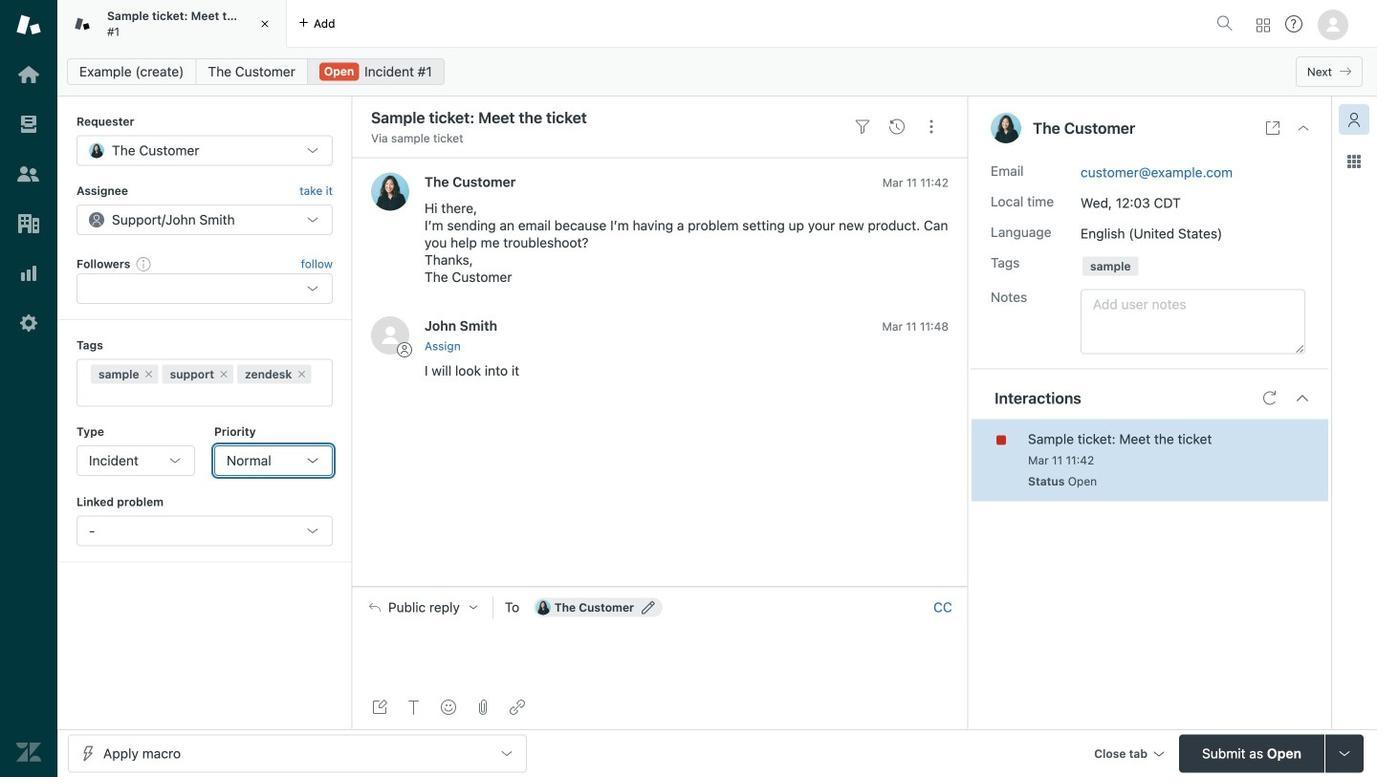 Task type: locate. For each thing, give the bounding box(es) containing it.
1 avatar image from the top
[[371, 173, 409, 211]]

1 remove image from the left
[[143, 369, 155, 380]]

0 horizontal spatial close image
[[255, 14, 275, 33]]

1 horizontal spatial remove image
[[218, 369, 230, 380]]

events image
[[890, 119, 905, 135]]

1 horizontal spatial close image
[[1296, 121, 1312, 136]]

remove image
[[143, 369, 155, 380], [218, 369, 230, 380], [296, 369, 307, 380]]

hide composer image
[[652, 579, 668, 594]]

1 vertical spatial avatar image
[[371, 317, 409, 355]]

0 vertical spatial close image
[[255, 14, 275, 33]]

avatar image
[[371, 173, 409, 211], [371, 317, 409, 355]]

get help image
[[1286, 15, 1303, 33]]

views image
[[16, 112, 41, 137]]

get started image
[[16, 62, 41, 87]]

2 horizontal spatial remove image
[[296, 369, 307, 380]]

main element
[[0, 0, 57, 778]]

zendesk image
[[16, 741, 41, 765]]

add link (cmd k) image
[[510, 700, 525, 716]]

organizations image
[[16, 211, 41, 236]]

insert emojis image
[[441, 700, 456, 716]]

draft mode image
[[372, 700, 387, 716]]

tabs tab list
[[57, 0, 1209, 48]]

ticket actions image
[[924, 119, 940, 135]]

user image
[[991, 113, 1022, 144]]

2 remove image from the left
[[218, 369, 230, 380]]

add attachment image
[[475, 700, 491, 716]]

close image
[[255, 14, 275, 33], [1296, 121, 1312, 136]]

tab
[[57, 0, 287, 48]]

3 remove image from the left
[[296, 369, 307, 380]]

0 vertical spatial avatar image
[[371, 173, 409, 211]]

Mar 11 11:42 text field
[[1028, 454, 1095, 467]]

Mar 11 11:48 text field
[[882, 320, 949, 333]]

customer@example.com image
[[536, 600, 551, 616]]

admin image
[[16, 311, 41, 336]]

0 horizontal spatial remove image
[[143, 369, 155, 380]]



Task type: describe. For each thing, give the bounding box(es) containing it.
apps image
[[1347, 154, 1362, 169]]

filter image
[[855, 119, 871, 135]]

info on adding followers image
[[136, 256, 152, 272]]

close image inside tabs tab list
[[255, 14, 275, 33]]

zendesk products image
[[1257, 19, 1271, 32]]

format text image
[[407, 700, 422, 716]]

Add user notes text field
[[1081, 289, 1306, 355]]

customer context image
[[1347, 112, 1362, 127]]

Subject field
[[367, 106, 842, 129]]

secondary element
[[57, 53, 1378, 91]]

reporting image
[[16, 261, 41, 286]]

conversationlabel log
[[352, 157, 968, 587]]

view more details image
[[1266, 121, 1281, 136]]

2 avatar image from the top
[[371, 317, 409, 355]]

zendesk support image
[[16, 12, 41, 37]]

displays possible ticket submission types image
[[1337, 747, 1353, 762]]

1 vertical spatial close image
[[1296, 121, 1312, 136]]

Mar 11 11:42 text field
[[883, 176, 949, 189]]

edit user image
[[642, 601, 655, 615]]

customers image
[[16, 162, 41, 187]]



